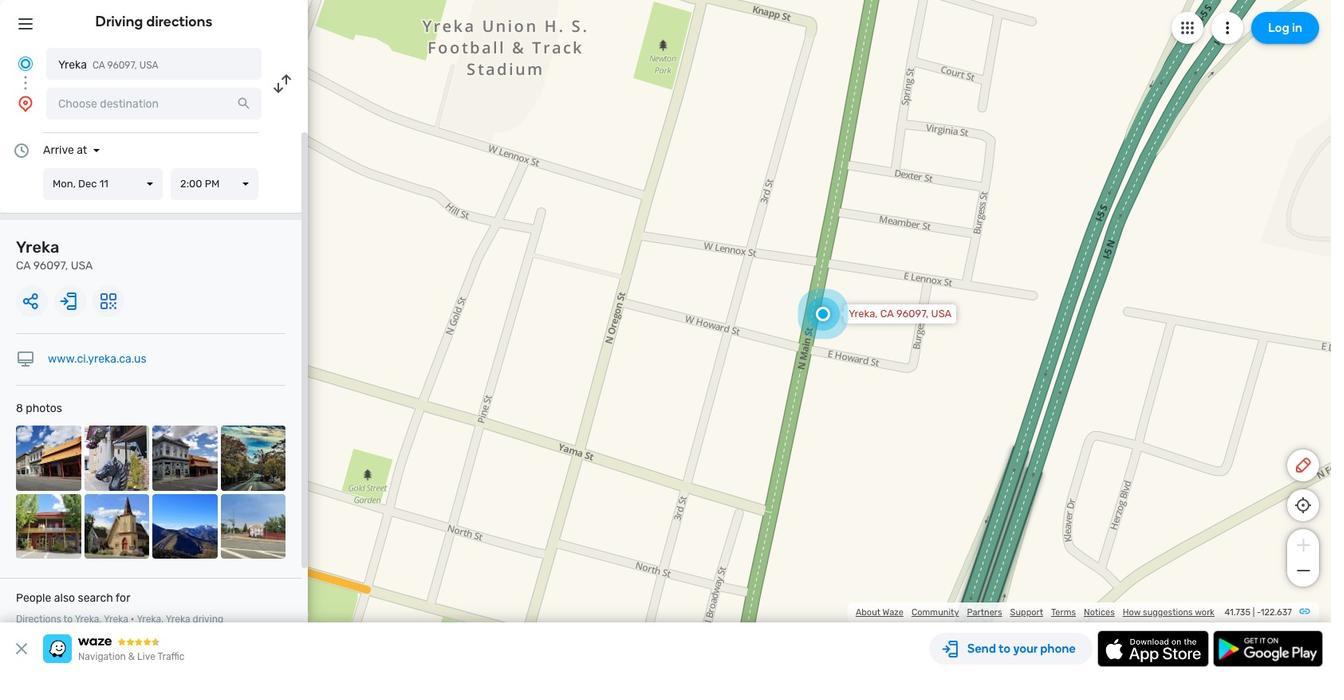 Task type: vqa. For each thing, say whether or not it's contained in the screenshot.
hazard image to the bottom
no



Task type: describe. For each thing, give the bounding box(es) containing it.
yreka right current location "icon"
[[58, 58, 87, 72]]

image 3 of yreka, yreka image
[[152, 426, 217, 491]]

yreka, ca 96097, usa
[[849, 308, 952, 320]]

1 vertical spatial usa
[[71, 259, 93, 273]]

how suggestions work link
[[1123, 608, 1215, 618]]

0 vertical spatial yreka ca 96097, usa
[[58, 58, 158, 72]]

Choose destination text field
[[46, 88, 262, 120]]

41.735 | -122.637
[[1225, 608, 1293, 618]]

notices link
[[1085, 608, 1115, 618]]

for
[[116, 592, 130, 606]]

122.637
[[1262, 608, 1293, 618]]

clock image
[[12, 141, 31, 160]]

driving
[[95, 13, 143, 30]]

yreka, for yreka, yreka driving directions
[[137, 614, 164, 626]]

|
[[1253, 608, 1256, 618]]

1 vertical spatial 96097,
[[33, 259, 68, 273]]

people also search for
[[16, 592, 130, 606]]

current location image
[[16, 54, 35, 73]]

8 photos
[[16, 402, 62, 416]]

suggestions
[[1144, 608, 1194, 618]]

navigation & live traffic
[[78, 652, 185, 663]]

&
[[128, 652, 135, 663]]

pencil image
[[1294, 456, 1314, 476]]

-
[[1258, 608, 1262, 618]]

terms link
[[1052, 608, 1077, 618]]

zoom in image
[[1294, 536, 1314, 555]]

mon, dec 11
[[53, 178, 108, 190]]

1 horizontal spatial 96097,
[[107, 60, 137, 71]]

directions inside yreka, yreka driving directions
[[16, 629, 60, 640]]

community link
[[912, 608, 960, 618]]

2:00 pm list box
[[171, 168, 259, 200]]

how
[[1123, 608, 1141, 618]]

directions
[[16, 614, 61, 626]]

image 4 of yreka, yreka image
[[221, 426, 286, 491]]

2 horizontal spatial usa
[[932, 308, 952, 320]]

1 vertical spatial yreka ca 96097, usa
[[16, 238, 93, 273]]

waze
[[883, 608, 904, 618]]

image 7 of yreka, yreka image
[[152, 494, 217, 559]]

1 horizontal spatial usa
[[139, 60, 158, 71]]

computer image
[[16, 350, 35, 369]]

driving
[[193, 614, 224, 626]]

2 vertical spatial 96097,
[[897, 308, 929, 320]]

yreka down mon,
[[16, 238, 60, 257]]

image 1 of yreka, yreka image
[[16, 426, 81, 491]]

yreka down 'for'
[[104, 614, 128, 626]]

11
[[99, 178, 108, 190]]

location image
[[16, 94, 35, 113]]

image 2 of yreka, yreka image
[[84, 426, 149, 491]]

dec
[[78, 178, 97, 190]]

mon,
[[53, 178, 76, 190]]



Task type: locate. For each thing, give the bounding box(es) containing it.
yreka, yreka driving directions
[[16, 614, 224, 640]]

0 horizontal spatial ca
[[16, 259, 31, 273]]

96097,
[[107, 60, 137, 71], [33, 259, 68, 273], [897, 308, 929, 320]]

0 horizontal spatial directions
[[16, 629, 60, 640]]

driving directions
[[95, 13, 213, 30]]

1 horizontal spatial ca
[[93, 60, 105, 71]]

support
[[1011, 608, 1044, 618]]

yreka, inside yreka, yreka driving directions
[[137, 614, 164, 626]]

terms
[[1052, 608, 1077, 618]]

yreka left 'driving'
[[166, 614, 190, 626]]

search
[[78, 592, 113, 606]]

notices
[[1085, 608, 1115, 618]]

1 vertical spatial directions
[[16, 629, 60, 640]]

2 vertical spatial usa
[[932, 308, 952, 320]]

41.735
[[1225, 608, 1251, 618]]

2 horizontal spatial yreka,
[[849, 308, 878, 320]]

0 vertical spatial usa
[[139, 60, 158, 71]]

navigation
[[78, 652, 126, 663]]

traffic
[[158, 652, 185, 663]]

image 8 of yreka, yreka image
[[221, 494, 286, 559]]

photos
[[26, 402, 62, 416]]

also
[[54, 592, 75, 606]]

www.ci.yreka.ca.us link
[[48, 353, 147, 366]]

ca
[[93, 60, 105, 71], [16, 259, 31, 273], [881, 308, 894, 320]]

mon, dec 11 list box
[[43, 168, 163, 200]]

1 horizontal spatial directions
[[146, 13, 213, 30]]

8
[[16, 402, 23, 416]]

support link
[[1011, 608, 1044, 618]]

people
[[16, 592, 51, 606]]

yreka ca 96097, usa down driving
[[58, 58, 158, 72]]

yreka ca 96097, usa down mon,
[[16, 238, 93, 273]]

link image
[[1299, 606, 1312, 618]]

directions down directions
[[16, 629, 60, 640]]

directions
[[146, 13, 213, 30], [16, 629, 60, 640]]

yreka, for yreka, ca 96097, usa
[[849, 308, 878, 320]]

0 vertical spatial 96097,
[[107, 60, 137, 71]]

about waze link
[[856, 608, 904, 618]]

1 vertical spatial ca
[[16, 259, 31, 273]]

1 horizontal spatial yreka,
[[137, 614, 164, 626]]

2:00 pm
[[180, 178, 220, 190]]

2:00
[[180, 178, 202, 190]]

yreka ca 96097, usa
[[58, 58, 158, 72], [16, 238, 93, 273]]

usa
[[139, 60, 158, 71], [71, 259, 93, 273], [932, 308, 952, 320]]

image 6 of yreka, yreka image
[[84, 494, 149, 559]]

about
[[856, 608, 881, 618]]

directions to yreka, yreka
[[16, 614, 128, 626]]

live
[[137, 652, 156, 663]]

to
[[63, 614, 73, 626]]

0 horizontal spatial yreka,
[[75, 614, 102, 626]]

yreka,
[[849, 308, 878, 320], [75, 614, 102, 626], [137, 614, 164, 626]]

pm
[[205, 178, 220, 190]]

partners
[[968, 608, 1003, 618]]

arrive at
[[43, 144, 87, 157]]

yreka
[[58, 58, 87, 72], [16, 238, 60, 257], [104, 614, 128, 626], [166, 614, 190, 626]]

work
[[1196, 608, 1215, 618]]

zoom out image
[[1294, 562, 1314, 581]]

at
[[77, 144, 87, 157]]

0 horizontal spatial usa
[[71, 259, 93, 273]]

2 horizontal spatial ca
[[881, 308, 894, 320]]

directions to yreka, yreka link
[[16, 614, 128, 626]]

about waze community partners support terms notices how suggestions work
[[856, 608, 1215, 618]]

0 vertical spatial directions
[[146, 13, 213, 30]]

0 horizontal spatial 96097,
[[33, 259, 68, 273]]

www.ci.yreka.ca.us
[[48, 353, 147, 366]]

x image
[[12, 640, 31, 659]]

2 vertical spatial ca
[[881, 308, 894, 320]]

image 5 of yreka, yreka image
[[16, 494, 81, 559]]

2 horizontal spatial 96097,
[[897, 308, 929, 320]]

0 vertical spatial ca
[[93, 60, 105, 71]]

directions right driving
[[146, 13, 213, 30]]

yreka, yreka driving directions link
[[16, 614, 224, 640]]

community
[[912, 608, 960, 618]]

arrive
[[43, 144, 74, 157]]

yreka inside yreka, yreka driving directions
[[166, 614, 190, 626]]

partners link
[[968, 608, 1003, 618]]



